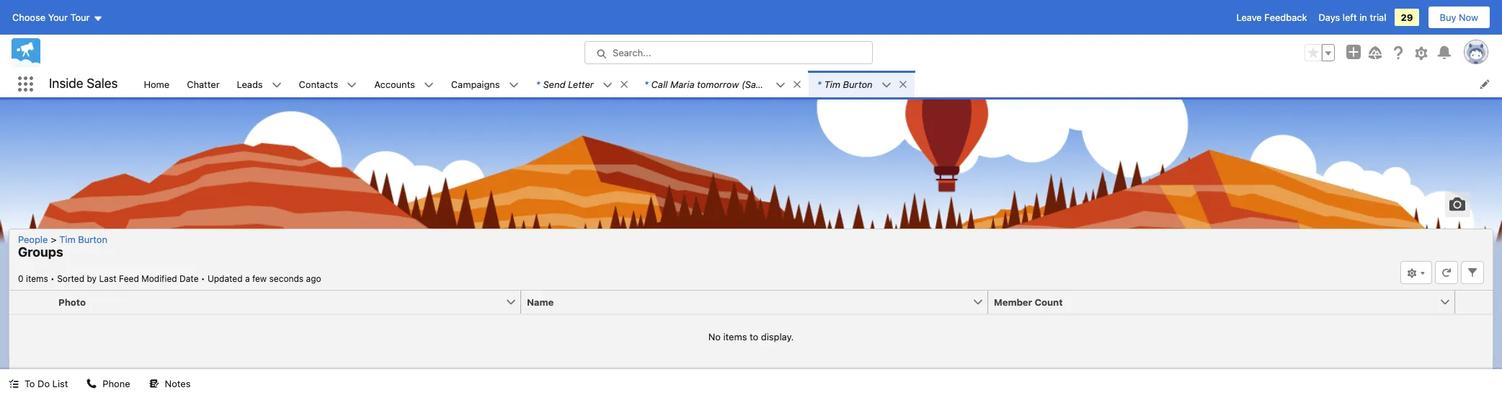 Task type: locate. For each thing, give the bounding box(es) containing it.
notes button
[[140, 369, 199, 398]]

photo
[[58, 296, 86, 308]]

1 horizontal spatial tim
[[825, 78, 841, 90]]

text default image right * tim burton
[[882, 80, 892, 90]]

• right the "date" at the left of the page
[[201, 273, 205, 284]]

1 list item from the left
[[528, 71, 636, 97]]

items
[[26, 273, 48, 284], [724, 331, 747, 342]]

2 list item from the left
[[636, 71, 809, 97]]

2 * from the left
[[645, 78, 649, 90]]

buy
[[1441, 12, 1457, 23]]

ago
[[306, 273, 321, 284]]

items for no
[[724, 331, 747, 342]]

accounts link
[[366, 71, 424, 97]]

groups
[[18, 244, 63, 260]]

0 horizontal spatial text default image
[[149, 379, 159, 389]]

now
[[1460, 12, 1479, 23]]

tomorrow
[[697, 78, 739, 90]]

trial
[[1371, 12, 1387, 23]]

action element
[[1456, 290, 1494, 314]]

tour
[[70, 12, 90, 23]]

text default image for text default icon in the phone button
[[149, 379, 159, 389]]

choose
[[12, 12, 46, 23]]

do
[[38, 378, 50, 389]]

3 * from the left
[[818, 78, 822, 90]]

list
[[135, 71, 1503, 97]]

items left to
[[724, 331, 747, 342]]

*
[[536, 78, 541, 90], [645, 78, 649, 90], [818, 78, 822, 90]]

campaigns
[[451, 78, 500, 90]]

in
[[1360, 12, 1368, 23]]

(sample)
[[742, 78, 781, 90]]

1 horizontal spatial items
[[724, 331, 747, 342]]

* tim burton
[[818, 78, 873, 90]]

display.
[[761, 331, 794, 342]]

maria
[[671, 78, 695, 90]]

text default image right leads at top left
[[272, 80, 282, 90]]

items right 0
[[26, 273, 48, 284]]

text default image inside notes "button"
[[149, 379, 159, 389]]

1 horizontal spatial •
[[201, 273, 205, 284]]

campaigns link
[[443, 71, 509, 97]]

1 vertical spatial tim
[[59, 234, 76, 245]]

name element
[[521, 290, 997, 314]]

* right (sample)
[[818, 78, 822, 90]]

few
[[252, 273, 267, 284]]

tim right people link
[[59, 234, 76, 245]]

left
[[1343, 12, 1358, 23]]

1 horizontal spatial *
[[645, 78, 649, 90]]

home
[[144, 78, 170, 90]]

0 vertical spatial tim
[[825, 78, 841, 90]]

call
[[652, 78, 668, 90]]

groups|groups|list view element
[[9, 229, 1494, 385]]

date
[[180, 273, 199, 284]]

* left call in the top of the page
[[645, 78, 649, 90]]

0 horizontal spatial tim
[[59, 234, 76, 245]]

feed
[[119, 273, 139, 284]]

action image
[[1456, 290, 1494, 313]]

people
[[18, 234, 48, 245]]

inside sales
[[49, 76, 118, 91]]

0 horizontal spatial burton
[[78, 234, 107, 245]]

text default image left phone
[[87, 379, 97, 389]]

count
[[1035, 296, 1063, 308]]

* for * send letter
[[536, 78, 541, 90]]

contacts list item
[[290, 71, 366, 97]]

modified
[[141, 273, 177, 284]]

• left sorted
[[51, 273, 55, 284]]

burton inside the groups|groups|list view element
[[78, 234, 107, 245]]

no
[[709, 331, 721, 342]]

1 vertical spatial burton
[[78, 234, 107, 245]]

group
[[1305, 44, 1336, 61]]

chatter link
[[178, 71, 228, 97]]

notes
[[165, 378, 191, 389]]

contacts
[[299, 78, 338, 90]]

choose your tour
[[12, 12, 90, 23]]

text default image left to
[[9, 379, 19, 389]]

list
[[52, 378, 68, 389]]

search... button
[[585, 41, 873, 64]]

* send letter
[[536, 78, 594, 90]]

0 vertical spatial burton
[[843, 78, 873, 90]]

0 horizontal spatial items
[[26, 273, 48, 284]]

0 horizontal spatial •
[[51, 273, 55, 284]]

tim burton link
[[54, 234, 113, 245]]

days left in trial
[[1319, 12, 1387, 23]]

0 vertical spatial items
[[26, 273, 48, 284]]

accounts
[[374, 78, 415, 90]]

0
[[18, 273, 23, 284]]

search...
[[613, 47, 652, 58]]

•
[[51, 273, 55, 284], [201, 273, 205, 284]]

2 horizontal spatial *
[[818, 78, 822, 90]]

list item
[[528, 71, 636, 97], [636, 71, 809, 97], [809, 71, 915, 97]]

* for * tim burton
[[818, 78, 822, 90]]

text default image
[[619, 79, 629, 89], [792, 79, 802, 89], [776, 80, 786, 90], [882, 80, 892, 90], [9, 379, 19, 389], [87, 379, 97, 389]]

groups status
[[18, 273, 208, 284]]

chatter
[[187, 78, 220, 90]]

items for 0
[[26, 273, 48, 284]]

feedback
[[1265, 12, 1308, 23]]

text default image right * tim burton
[[898, 79, 908, 89]]

burton
[[843, 78, 873, 90], [78, 234, 107, 245]]

tim burton
[[59, 234, 107, 245]]

text default image left the notes
[[149, 379, 159, 389]]

tim right (sample)
[[825, 78, 841, 90]]

no items to display.
[[709, 331, 794, 342]]

* left send
[[536, 78, 541, 90]]

sales
[[87, 76, 118, 91]]

item number image
[[9, 290, 53, 313]]

1 vertical spatial items
[[724, 331, 747, 342]]

inside
[[49, 76, 83, 91]]

1 horizontal spatial burton
[[843, 78, 873, 90]]

days
[[1319, 12, 1341, 23]]

1 horizontal spatial text default image
[[272, 80, 282, 90]]

leave feedback
[[1237, 12, 1308, 23]]

phone
[[103, 378, 130, 389]]

tim
[[825, 78, 841, 90], [59, 234, 76, 245]]

member count
[[994, 296, 1063, 308]]

text default image inside phone button
[[87, 379, 97, 389]]

buy now button
[[1428, 6, 1491, 29]]

member count element
[[989, 290, 1465, 314]]

2 • from the left
[[201, 273, 205, 284]]

2 horizontal spatial text default image
[[898, 79, 908, 89]]

0 horizontal spatial *
[[536, 78, 541, 90]]

text default image
[[898, 79, 908, 89], [272, 80, 282, 90], [149, 379, 159, 389]]

1 * from the left
[[536, 78, 541, 90]]



Task type: describe. For each thing, give the bounding box(es) containing it.
last
[[99, 273, 116, 284]]

to do list button
[[0, 369, 77, 398]]

letter
[[568, 78, 594, 90]]

to
[[25, 378, 35, 389]]

seconds
[[269, 273, 304, 284]]

choose your tour button
[[12, 6, 103, 29]]

leads
[[237, 78, 263, 90]]

item number element
[[9, 290, 53, 314]]

text default image right (sample)
[[792, 79, 802, 89]]

name
[[527, 296, 554, 308]]

to do list
[[25, 378, 68, 389]]

text default image down search... button
[[776, 80, 786, 90]]

3 list item from the left
[[809, 71, 915, 97]]

buy now
[[1441, 12, 1479, 23]]

text default image down search...
[[619, 79, 629, 89]]

member
[[994, 296, 1033, 308]]

leads list item
[[228, 71, 290, 97]]

0 items • sorted by last feed modified date • updated a few seconds ago
[[18, 273, 321, 284]]

people link
[[18, 234, 54, 245]]

sorted
[[57, 273, 84, 284]]

* call maria tomorrow (sample)
[[645, 78, 781, 90]]

to
[[750, 331, 759, 342]]

29
[[1402, 12, 1414, 23]]

updated
[[208, 273, 243, 284]]

photo element
[[53, 290, 530, 314]]

a
[[245, 273, 250, 284]]

text default image for text default icon right of * tim burton
[[898, 79, 908, 89]]

home link
[[135, 71, 178, 97]]

leave
[[1237, 12, 1263, 23]]

contacts link
[[290, 71, 347, 97]]

phone button
[[78, 369, 139, 398]]

text default image inside leads list item
[[272, 80, 282, 90]]

leads link
[[228, 71, 272, 97]]

accounts list item
[[366, 71, 443, 97]]

tim inside the groups|groups|list view element
[[59, 234, 76, 245]]

1 • from the left
[[51, 273, 55, 284]]

by
[[87, 273, 97, 284]]

text default image inside to do list button
[[9, 379, 19, 389]]

campaigns list item
[[443, 71, 528, 97]]

your
[[48, 12, 68, 23]]

* for * call maria tomorrow (sample)
[[645, 78, 649, 90]]

leave feedback link
[[1237, 12, 1308, 23]]

send
[[543, 78, 566, 90]]

list containing home
[[135, 71, 1503, 97]]



Task type: vqa. For each thing, say whether or not it's contained in the screenshot.
accounts link
yes



